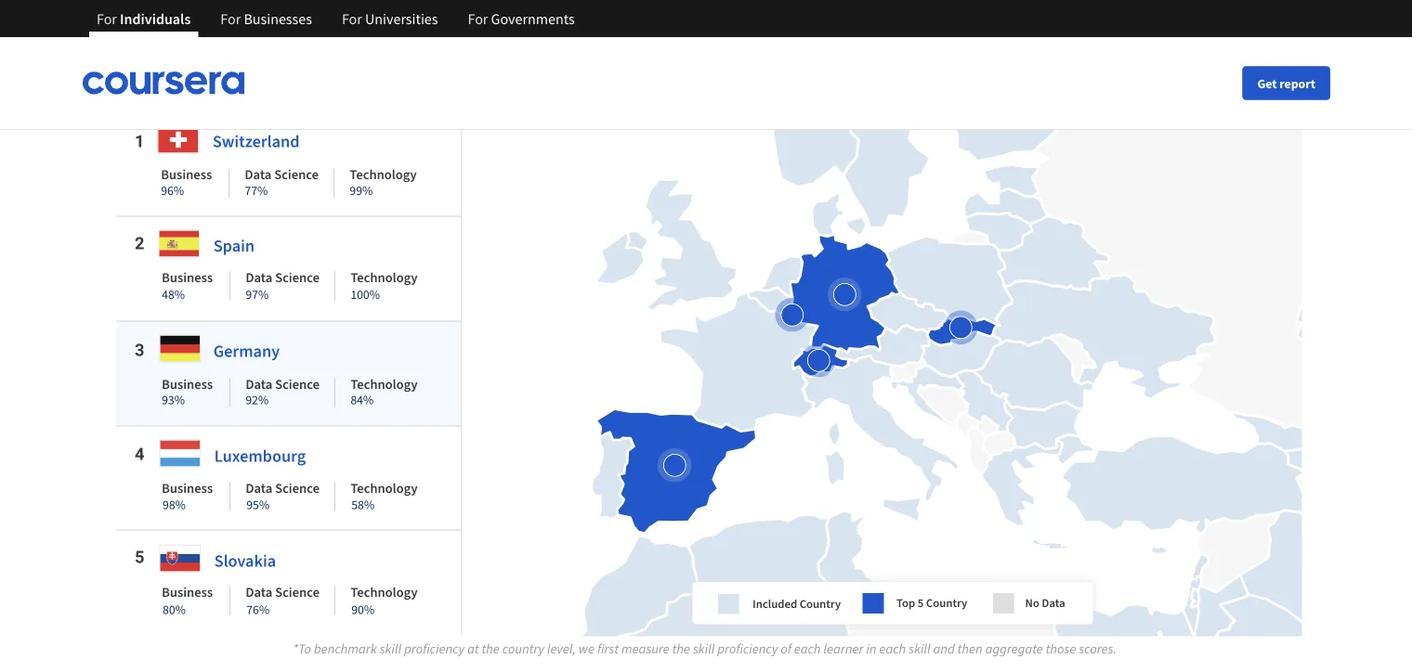 Task type: vqa. For each thing, say whether or not it's contained in the screenshot.
1st For from right
yes



Task type: describe. For each thing, give the bounding box(es) containing it.
for businesses
[[220, 9, 312, 28]]

for for governments
[[468, 9, 488, 28]]

banner navigation
[[82, 0, 590, 37]]

get report
[[1257, 75, 1315, 92]]

get report button
[[1242, 66, 1330, 100]]

get
[[1257, 75, 1277, 92]]

for governments
[[468, 9, 575, 28]]

universities
[[365, 9, 438, 28]]

businesses
[[244, 9, 312, 28]]



Task type: locate. For each thing, give the bounding box(es) containing it.
for for businesses
[[220, 9, 241, 28]]

for left universities
[[342, 9, 362, 28]]

coursera logo image
[[82, 72, 245, 95]]

for universities
[[342, 9, 438, 28]]

governments
[[491, 9, 575, 28]]

individuals
[[120, 9, 191, 28]]

1 for from the left
[[97, 9, 117, 28]]

for left businesses
[[220, 9, 241, 28]]

for for universities
[[342, 9, 362, 28]]

for left individuals
[[97, 9, 117, 28]]

3 for from the left
[[342, 9, 362, 28]]

report
[[1279, 75, 1315, 92]]

for individuals
[[97, 9, 191, 28]]

for left governments
[[468, 9, 488, 28]]

for
[[97, 9, 117, 28], [220, 9, 241, 28], [342, 9, 362, 28], [468, 9, 488, 28]]

for for individuals
[[97, 9, 117, 28]]

2 for from the left
[[220, 9, 241, 28]]

4 for from the left
[[468, 9, 488, 28]]



